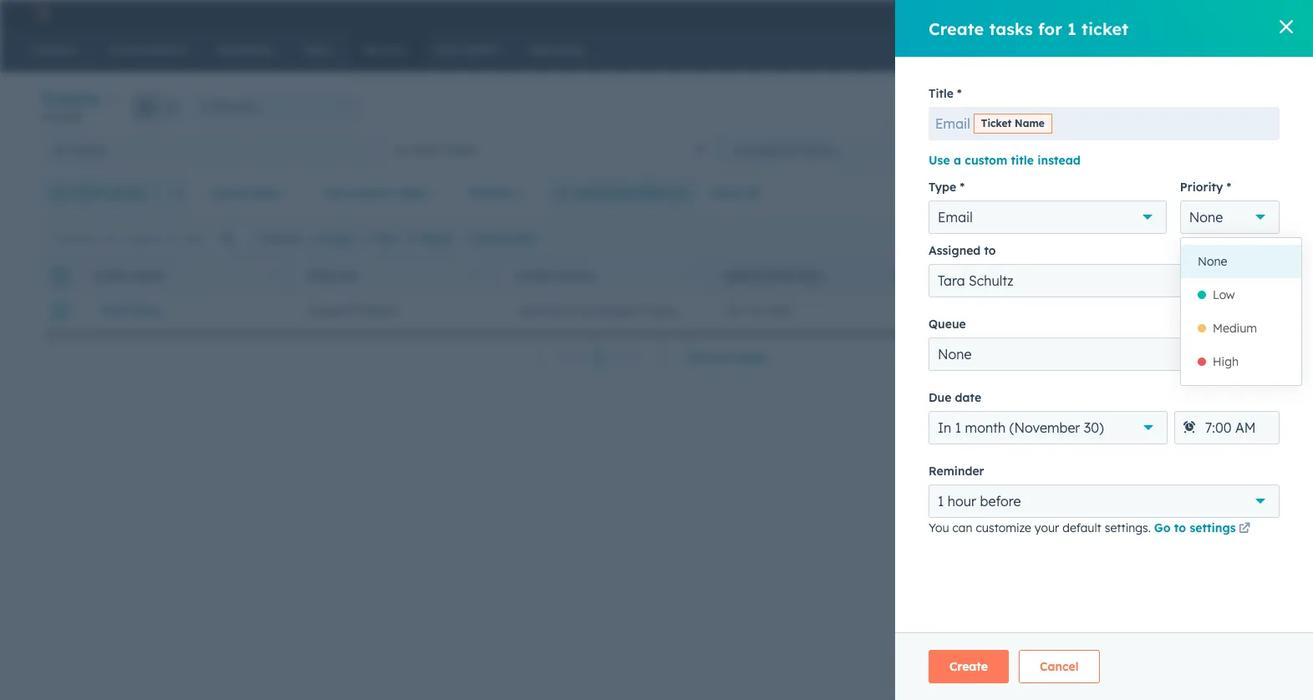 Task type: describe. For each thing, give the bounding box(es) containing it.
high
[[1213, 354, 1239, 369]]

to for go
[[1174, 521, 1186, 536]]

press to sort. element for ticket status
[[684, 269, 690, 283]]

advanced
[[574, 186, 632, 201]]

add view (3/5) button
[[1064, 133, 1200, 166]]

open
[[412, 143, 440, 158]]

ticket for ticket status
[[516, 270, 553, 282]]

on
[[563, 303, 577, 318]]

notifications button
[[1105, 0, 1133, 27]]

list box containing none
[[1181, 238, 1301, 385]]

waiting on us (support pipeline) button
[[497, 294, 705, 328]]

marketplaces image
[[1020, 8, 1035, 23]]

help button
[[1049, 0, 1077, 27]]

prev button
[[525, 347, 589, 369]]

2
[[1260, 7, 1266, 20]]

go to settings
[[1154, 521, 1236, 536]]

notifications image
[[1111, 8, 1126, 23]]

all for all tickets
[[53, 143, 67, 158]]

tickets inside button
[[443, 143, 480, 158]]

search image
[[1278, 43, 1290, 55]]

pipeline inside button
[[356, 303, 399, 318]]

use a custom title instead
[[929, 153, 1081, 168]]

last
[[322, 186, 347, 201]]

you can customize your default settings.
[[929, 521, 1154, 536]]

go to settings link
[[1154, 520, 1253, 540]]

hubspot link
[[20, 3, 63, 23]]

create tasks button
[[462, 231, 538, 246]]

create for create date
[[210, 186, 249, 201]]

all views
[[1211, 142, 1262, 157]]

all for all pipelines
[[202, 100, 213, 112]]

press to sort. image
[[475, 269, 481, 280]]

search button
[[1270, 35, 1298, 64]]

view for add
[[1120, 142, 1147, 157]]

date for due date
[[955, 390, 981, 405]]

1 vertical spatial none
[[1198, 254, 1227, 269]]

my
[[393, 143, 409, 158]]

1 right the for
[[1068, 18, 1077, 39]]

descending sort. press to sort ascending. image
[[893, 269, 899, 280]]

apoptosis studios 2
[[1165, 7, 1266, 20]]

tara schultz button
[[929, 264, 1280, 298]]

ticket inside popup button
[[70, 186, 105, 201]]

1 for 1 selected
[[254, 232, 259, 245]]

ticket inside dialog
[[1082, 18, 1129, 39]]

filters
[[635, 186, 669, 201]]

HH:MM text field
[[1174, 411, 1280, 445]]

import button
[[1112, 94, 1174, 121]]

tara for tara schultz
[[938, 273, 965, 289]]

save view
[[1212, 186, 1259, 199]]

waiting on us (support pipeline)
[[517, 303, 695, 318]]

due date
[[929, 390, 981, 405]]

tara schultz image
[[1146, 6, 1161, 21]]

tickyticky link
[[99, 303, 267, 318]]

go
[[1154, 521, 1171, 536]]

you
[[929, 521, 949, 536]]

in 1 month (november 30) button
[[929, 411, 1168, 445]]

settings
[[1190, 521, 1236, 536]]

add view (3/5)
[[1093, 142, 1179, 157]]

name
[[1015, 117, 1045, 130]]

all for all views
[[1211, 142, 1226, 157]]

actions button
[[1029, 94, 1102, 121]]

2 - from the left
[[940, 303, 944, 318]]

due
[[929, 390, 952, 405]]

actions
[[1043, 101, 1078, 113]]

all tickets
[[53, 143, 106, 158]]

unassigned
[[732, 143, 797, 158]]

settings link
[[1080, 5, 1101, 22]]

all pipelines button
[[194, 93, 362, 120]]

(tarashultz49
[[1244, 303, 1313, 318]]

none for priority
[[1189, 209, 1223, 226]]

record
[[49, 110, 81, 123]]

(3/5)
[[1150, 142, 1179, 157]]

clear all
[[710, 186, 759, 201]]

selected
[[262, 232, 301, 245]]

edit button
[[363, 231, 397, 246]]

ticket inside button
[[1233, 101, 1259, 113]]

1 horizontal spatial owner
[[1183, 270, 1222, 282]]

create for create ticket
[[1198, 101, 1230, 113]]

100 per page button
[[677, 341, 788, 374]]

settings image
[[1083, 7, 1098, 22]]

ticket for ticket name
[[981, 117, 1012, 130]]

default
[[1063, 521, 1102, 536]]

create tasks for 1 ticket dialog
[[895, 0, 1313, 700]]

per
[[713, 350, 732, 365]]

tara schultz (tarashultz49
[[1174, 303, 1313, 318]]

cancel
[[1040, 660, 1079, 675]]

tickets
[[40, 89, 100, 110]]

Search HubSpot search field
[[1078, 35, 1283, 64]]

30)
[[1084, 420, 1104, 436]]

tara schultz
[[938, 273, 1014, 289]]

create date button
[[199, 176, 302, 210]]

tasks for create tasks for 1 ticket
[[989, 18, 1033, 39]]

tickets for unassigned tickets
[[800, 143, 836, 158]]

ticket owner
[[1143, 270, 1222, 282]]

reminder
[[929, 464, 984, 479]]

email button
[[929, 201, 1167, 234]]

1 inside popup button
[[955, 420, 961, 436]]

tasks for create tasks
[[512, 232, 538, 245]]

ticket name
[[94, 270, 164, 282]]

help image
[[1055, 8, 1070, 23]]

upgrade link
[[886, 0, 972, 27]]

due date element
[[1174, 411, 1280, 445]]

all tickets button
[[40, 133, 379, 166]]

marketplaces button
[[1010, 0, 1045, 27]]

tickyticky
[[99, 303, 162, 318]]

all pipelines
[[202, 100, 258, 112]]

delete button
[[407, 231, 452, 246]]

last activity date button
[[312, 176, 448, 210]]

in 1 month (november 30)
[[938, 420, 1104, 436]]

1 for 1 record
[[40, 110, 46, 123]]

Search ID, name, or description search field
[[44, 224, 247, 254]]

hour
[[948, 493, 976, 510]]



Task type: locate. For each thing, give the bounding box(es) containing it.
0 vertical spatial none
[[1189, 209, 1223, 226]]

create inside popup button
[[210, 186, 249, 201]]

ticket name
[[981, 117, 1045, 130]]

1
[[1068, 18, 1077, 39], [40, 110, 46, 123], [254, 232, 259, 245], [595, 350, 601, 365], [955, 420, 961, 436], [938, 493, 944, 510]]

none inside popup button
[[938, 346, 972, 363]]

1 vertical spatial tasks
[[512, 232, 538, 245]]

1 horizontal spatial priority
[[934, 270, 985, 282]]

pipelines
[[216, 100, 258, 112]]

menu containing apoptosis studios 2
[[885, 0, 1293, 27]]

(1) ticket owner button
[[40, 176, 168, 210]]

to right go
[[1174, 521, 1186, 536]]

use a custom title instead button
[[929, 150, 1081, 171]]

create inside tickets banner
[[1198, 101, 1230, 113]]

1 left record
[[40, 110, 46, 123]]

1 for 1 hour before
[[938, 493, 944, 510]]

create date (edt)
[[725, 270, 823, 282]]

1 link opens in a new window image from the top
[[1239, 520, 1251, 540]]

next button
[[607, 347, 677, 369]]

0 horizontal spatial view
[[1120, 142, 1147, 157]]

a
[[954, 153, 961, 168]]

email down type
[[938, 209, 973, 226]]

edit columns button
[[1187, 228, 1269, 250]]

press to sort. element for pipeline
[[475, 269, 481, 283]]

none for queue
[[938, 346, 972, 363]]

press to sort. element down 1 selected
[[266, 269, 273, 283]]

create for create tasks for 1 ticket
[[929, 18, 984, 39]]

1 hour before
[[938, 493, 1021, 510]]

email inside email "popup button"
[[938, 209, 973, 226]]

1 vertical spatial schultz
[[1201, 303, 1240, 318]]

1 - from the left
[[935, 303, 940, 318]]

link opens in a new window image
[[1239, 520, 1251, 540], [1239, 523, 1251, 536]]

tara down assigned
[[938, 273, 965, 289]]

oct 19, 2023 button
[[705, 294, 914, 328]]

view for save
[[1238, 186, 1259, 199]]

date left (edt)
[[767, 270, 793, 282]]

all
[[202, 100, 213, 112], [1211, 142, 1226, 157], [53, 143, 67, 158], [744, 186, 759, 201]]

1 record
[[40, 110, 81, 123]]

group
[[132, 93, 184, 120]]

pipeline
[[307, 270, 356, 282], [356, 303, 399, 318]]

1 right prev
[[595, 350, 601, 365]]

none inside dropdown button
[[1189, 209, 1223, 226]]

priority up create tasks button
[[469, 186, 513, 201]]

press to sort. element
[[266, 269, 273, 283], [475, 269, 481, 283], [684, 269, 690, 283]]

tara
[[938, 273, 965, 289], [1174, 303, 1198, 318]]

date up 1 selected
[[253, 186, 279, 201]]

3 press to sort. element from the left
[[684, 269, 690, 283]]

oct 19, 2023
[[726, 303, 793, 318]]

none down save
[[1189, 209, 1223, 226]]

export
[[1134, 232, 1166, 245]]

0 horizontal spatial ticket
[[1082, 18, 1129, 39]]

date for create date (edt)
[[767, 270, 793, 282]]

none down queue
[[938, 346, 972, 363]]

-- button
[[914, 294, 1123, 328]]

ticket inside dialog
[[981, 117, 1012, 130]]

to for assigned
[[984, 243, 996, 258]]

tasks inside dialog
[[989, 18, 1033, 39]]

custom
[[965, 153, 1007, 168]]

support pipeline
[[308, 303, 399, 318]]

1 horizontal spatial edit
[[1198, 232, 1216, 245]]

owner up low
[[1183, 270, 1222, 282]]

edit left columns
[[1198, 232, 1216, 245]]

export button
[[1124, 228, 1177, 250]]

1 inside button
[[595, 350, 601, 365]]

create ticket
[[1198, 101, 1259, 113]]

1 horizontal spatial tasks
[[989, 18, 1033, 39]]

all down 1 record
[[53, 143, 67, 158]]

all inside button
[[53, 143, 67, 158]]

0 horizontal spatial owner
[[109, 186, 145, 201]]

month
[[965, 420, 1006, 436]]

group inside tickets banner
[[132, 93, 184, 120]]

view right save
[[1238, 186, 1259, 199]]

0 horizontal spatial edit
[[377, 232, 397, 245]]

owner up search id, name, or description search box
[[109, 186, 145, 201]]

1 selected
[[254, 232, 301, 245]]

0 horizontal spatial priority
[[469, 186, 513, 201]]

us
[[580, 303, 592, 318]]

date inside popup button
[[253, 186, 279, 201]]

schultz inside popup button
[[969, 273, 1014, 289]]

all inside popup button
[[202, 100, 213, 112]]

0 vertical spatial ticket
[[1082, 18, 1129, 39]]

schultz down low
[[1201, 303, 1240, 318]]

pipeline right support
[[356, 303, 399, 318]]

0 vertical spatial email
[[935, 115, 970, 132]]

oct
[[726, 303, 746, 318]]

date inside popup button
[[399, 186, 425, 201]]

all inside button
[[744, 186, 759, 201]]

ticket down export button
[[1143, 270, 1180, 282]]

clear
[[710, 186, 741, 201]]

--
[[935, 303, 944, 318]]

next
[[613, 350, 641, 365]]

view inside popup button
[[1120, 142, 1147, 157]]

priority inside create tasks for 1 ticket dialog
[[1180, 180, 1223, 195]]

menu item
[[973, 0, 977, 27]]

2 edit from the left
[[1198, 232, 1216, 245]]

0 vertical spatial view
[[1120, 142, 1147, 157]]

name
[[134, 270, 164, 282]]

assign button
[[307, 231, 353, 246]]

1 vertical spatial view
[[1238, 186, 1259, 199]]

19,
[[749, 303, 764, 318]]

tara down ticket owner
[[1174, 303, 1198, 318]]

view inside button
[[1238, 186, 1259, 199]]

create for create tasks
[[475, 232, 509, 245]]

2 horizontal spatial priority
[[1180, 180, 1223, 195]]

instead
[[1038, 153, 1081, 168]]

list box
[[1181, 238, 1301, 385]]

apoptosis
[[1165, 7, 1216, 20]]

0 vertical spatial to
[[984, 243, 996, 258]]

1 vertical spatial ticket
[[1233, 101, 1259, 113]]

1 horizontal spatial to
[[1174, 521, 1186, 536]]

1 horizontal spatial tara
[[1174, 303, 1198, 318]]

tasks inside button
[[512, 232, 538, 245]]

upgrade
[[915, 8, 962, 22]]

2 horizontal spatial press to sort. element
[[684, 269, 690, 283]]

page
[[736, 350, 766, 365]]

1 for 1 button
[[595, 350, 601, 365]]

0 horizontal spatial schultz
[[969, 273, 1014, 289]]

save
[[1212, 186, 1235, 199]]

3 tickets from the left
[[800, 143, 836, 158]]

1 vertical spatial pipeline
[[356, 303, 399, 318]]

ticket right help icon
[[1082, 18, 1129, 39]]

1 press to sort. element from the left
[[266, 269, 273, 283]]

2 vertical spatial none
[[938, 346, 972, 363]]

none
[[1189, 209, 1223, 226], [1198, 254, 1227, 269], [938, 346, 972, 363]]

to up the tara schultz at right top
[[984, 243, 996, 258]]

type
[[929, 180, 956, 195]]

tickets right open
[[443, 143, 480, 158]]

all left the views
[[1211, 142, 1226, 157]]

0 vertical spatial owner
[[109, 186, 145, 201]]

support pipeline button
[[288, 294, 497, 328]]

assigned to
[[929, 243, 996, 258]]

1 vertical spatial to
[[1174, 521, 1186, 536]]

email down title
[[935, 115, 970, 132]]

ticket right (1)
[[70, 186, 105, 201]]

apoptosis studios 2 button
[[1136, 0, 1291, 27]]

0 horizontal spatial tara
[[938, 273, 965, 289]]

priority up none dropdown button
[[1180, 180, 1223, 195]]

tickets right unassigned
[[800, 143, 836, 158]]

0 horizontal spatial to
[[984, 243, 996, 258]]

pipeline)
[[648, 303, 695, 318]]

status
[[556, 270, 594, 282]]

tickets down record
[[70, 143, 106, 158]]

view
[[1120, 142, 1147, 157], [1238, 186, 1259, 199]]

tara inside tara schultz (tarashultz49 button
[[1174, 303, 1198, 318]]

ticket for ticket owner
[[1143, 270, 1180, 282]]

all right clear
[[744, 186, 759, 201]]

(edt)
[[796, 270, 823, 282]]

2 press to sort. element from the left
[[475, 269, 481, 283]]

date inside create tasks for 1 ticket dialog
[[955, 390, 981, 405]]

schultz for tara schultz
[[969, 273, 1014, 289]]

hubspot image
[[30, 3, 50, 23]]

1 horizontal spatial tickets
[[443, 143, 480, 158]]

pipeline up support
[[307, 270, 356, 282]]

studios
[[1219, 7, 1257, 20]]

ticket up the views
[[1233, 101, 1259, 113]]

edit for edit
[[377, 232, 397, 245]]

none down edit columns button
[[1198, 254, 1227, 269]]

0 vertical spatial schultz
[[969, 273, 1014, 289]]

1 horizontal spatial ticket
[[1233, 101, 1259, 113]]

create date
[[210, 186, 279, 201]]

create tasks
[[475, 232, 538, 245]]

ticket left name
[[981, 117, 1012, 130]]

2 horizontal spatial tickets
[[800, 143, 836, 158]]

ticket
[[1082, 18, 1129, 39], [1233, 101, 1259, 113]]

in
[[938, 420, 952, 436]]

-
[[935, 303, 940, 318], [940, 303, 944, 318]]

descending sort. press to sort ascending. element
[[893, 269, 899, 283]]

date right due
[[955, 390, 981, 405]]

date right "activity" at left
[[399, 186, 425, 201]]

tara inside tara schultz popup button
[[938, 273, 965, 289]]

before
[[980, 493, 1021, 510]]

view right add
[[1120, 142, 1147, 157]]

link opens in a new window image inside the go to settings link
[[1239, 523, 1251, 536]]

create
[[929, 18, 984, 39], [1198, 101, 1230, 113], [210, 186, 249, 201], [475, 232, 509, 245], [725, 270, 764, 282], [950, 660, 988, 675]]

none button
[[929, 338, 1280, 371]]

medium
[[1213, 321, 1257, 336]]

priority down assigned to
[[934, 270, 985, 282]]

cancel button
[[1019, 650, 1100, 684]]

priority
[[1180, 180, 1223, 195], [469, 186, 513, 201], [934, 270, 985, 282]]

all views link
[[1200, 133, 1273, 166]]

close image
[[1280, 20, 1293, 33]]

press to sort. element up pipeline)
[[684, 269, 690, 283]]

1 horizontal spatial view
[[1238, 186, 1259, 199]]

1 left selected
[[254, 232, 259, 245]]

1 horizontal spatial schultz
[[1201, 303, 1240, 318]]

1 vertical spatial email
[[938, 209, 973, 226]]

100
[[687, 350, 709, 365]]

1 left hour
[[938, 493, 944, 510]]

low
[[1213, 288, 1235, 303]]

0 vertical spatial tasks
[[989, 18, 1033, 39]]

1 right in
[[955, 420, 961, 436]]

delete
[[420, 232, 452, 245]]

1 tickets from the left
[[70, 143, 106, 158]]

calling icon image
[[985, 7, 1000, 22]]

2 link opens in a new window image from the top
[[1239, 523, 1251, 536]]

2 tickets from the left
[[443, 143, 480, 158]]

tickets button
[[40, 87, 115, 111]]

0 horizontal spatial tasks
[[512, 232, 538, 245]]

all left pipelines
[[202, 100, 213, 112]]

menu
[[885, 0, 1293, 27]]

edit
[[377, 232, 397, 245], [1198, 232, 1216, 245]]

0 horizontal spatial press to sort. element
[[266, 269, 273, 283]]

waiting
[[517, 303, 560, 318]]

1 edit from the left
[[377, 232, 397, 245]]

0 horizontal spatial tickets
[[70, 143, 106, 158]]

last activity date
[[322, 186, 425, 201]]

ticket for ticket name
[[94, 270, 131, 282]]

edit left delete button
[[377, 232, 397, 245]]

schultz for tara schultz (tarashultz49
[[1201, 303, 1240, 318]]

priority inside popup button
[[469, 186, 513, 201]]

pagination navigation
[[525, 347, 677, 369]]

1 vertical spatial owner
[[1183, 270, 1222, 282]]

prev
[[557, 350, 583, 365]]

1 inside tickets banner
[[40, 110, 46, 123]]

none button
[[1180, 201, 1280, 234]]

create tasks for 1 ticket
[[929, 18, 1129, 39]]

1 vertical spatial tara
[[1174, 303, 1198, 318]]

1 horizontal spatial press to sort. element
[[475, 269, 481, 283]]

tara for tara schultz (tarashultz49
[[1174, 303, 1198, 318]]

1 inside popup button
[[938, 493, 944, 510]]

0 vertical spatial tara
[[938, 273, 965, 289]]

schultz inside button
[[1201, 303, 1240, 318]]

edit for edit columns
[[1198, 232, 1216, 245]]

date for create date
[[253, 186, 279, 201]]

schultz up '--' button
[[969, 273, 1014, 289]]

(2)
[[673, 186, 688, 201]]

tickets banner
[[40, 87, 1273, 133]]

1 hour before button
[[929, 485, 1280, 518]]

0 vertical spatial pipeline
[[307, 270, 356, 282]]

owner inside popup button
[[109, 186, 145, 201]]

ticket up waiting at the left
[[516, 270, 553, 282]]

add
[[1093, 142, 1116, 157]]

create for create date (edt)
[[725, 270, 764, 282]]

(support
[[596, 303, 644, 318]]

press to sort. element down create tasks button
[[475, 269, 481, 283]]

tickets for all tickets
[[70, 143, 106, 158]]

ticket left name on the top
[[94, 270, 131, 282]]

tasks
[[989, 18, 1033, 39], [512, 232, 538, 245]]

queue
[[929, 317, 966, 332]]

settings.
[[1105, 521, 1151, 536]]



Task type: vqa. For each thing, say whether or not it's contained in the screenshot.
Create date (EDT)'s date
yes



